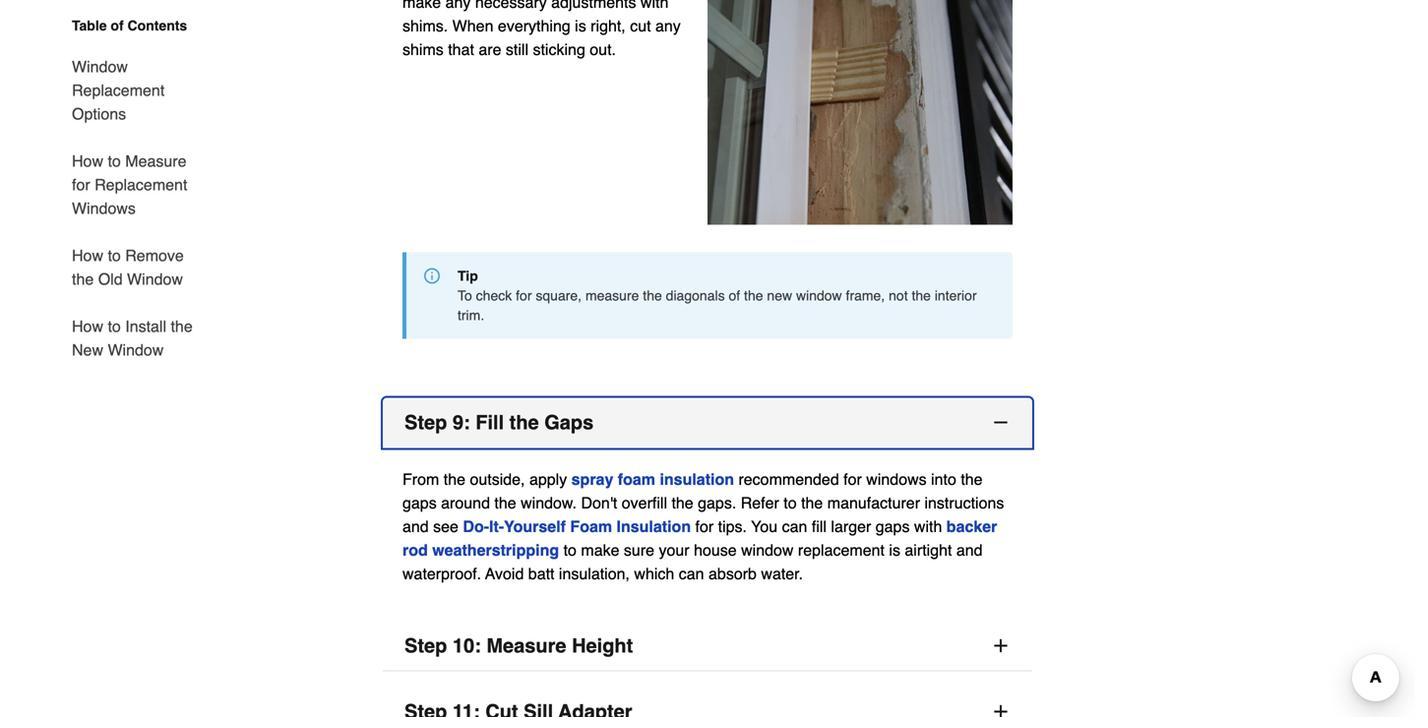Task type: vqa. For each thing, say whether or not it's contained in the screenshot.
"Grooming"
no



Task type: locate. For each thing, give the bounding box(es) containing it.
gaps
[[403, 494, 437, 512], [876, 518, 910, 536]]

window down the remove
[[127, 270, 183, 288]]

1 vertical spatial of
[[729, 288, 740, 304]]

from the outside, apply spray foam insulation
[[403, 470, 734, 489]]

recommended
[[739, 470, 839, 489]]

info image
[[424, 268, 440, 284]]

the right measure
[[643, 288, 662, 304]]

insulation,
[[559, 565, 630, 583]]

0 vertical spatial step
[[405, 411, 447, 434]]

0 vertical spatial of
[[111, 18, 124, 33]]

0 horizontal spatial and
[[403, 518, 429, 536]]

and
[[403, 518, 429, 536], [957, 541, 983, 560]]

window inside window replacement options
[[72, 58, 128, 76]]

measure inside step 10: measure height button
[[487, 635, 566, 657]]

measure
[[586, 288, 639, 304]]

to left install
[[108, 317, 121, 336]]

step inside button
[[405, 411, 447, 434]]

replacement up options on the left of page
[[72, 81, 165, 99]]

backer rod weatherstripping
[[403, 518, 998, 560]]

step
[[405, 411, 447, 434], [405, 635, 447, 657]]

into
[[931, 470, 957, 489]]

do-
[[463, 518, 489, 536]]

to inside how to remove the old window
[[108, 247, 121, 265]]

is
[[889, 541, 901, 560]]

step 9: fill the gaps
[[405, 411, 594, 434]]

a window with shims inserted to make it level. image
[[708, 0, 1013, 225]]

window inside to make sure your house window replacement is airtight and waterproof. avoid batt insulation, which can absorb water.
[[741, 541, 794, 560]]

how inside how to remove the old window
[[72, 247, 103, 265]]

to for install
[[108, 317, 121, 336]]

to for remove
[[108, 247, 121, 265]]

spray
[[572, 470, 614, 489]]

window for install
[[108, 341, 164, 359]]

gaps.
[[698, 494, 737, 512]]

window down you
[[741, 541, 794, 560]]

yourself
[[504, 518, 566, 536]]

trim.
[[458, 308, 485, 323]]

can left fill
[[782, 518, 808, 536]]

the
[[72, 270, 94, 288], [643, 288, 662, 304], [744, 288, 763, 304], [912, 288, 931, 304], [171, 317, 193, 336], [510, 411, 539, 434], [444, 470, 466, 489], [961, 470, 983, 489], [495, 494, 516, 512], [672, 494, 694, 512], [801, 494, 823, 512]]

to make sure your house window replacement is airtight and waterproof. avoid batt insulation, which can absorb water.
[[403, 541, 983, 583]]

window.
[[521, 494, 577, 512]]

1 vertical spatial window
[[127, 270, 183, 288]]

2 how from the top
[[72, 247, 103, 265]]

window right the new
[[796, 288, 842, 304]]

1 horizontal spatial gaps
[[876, 518, 910, 536]]

the right fill
[[510, 411, 539, 434]]

2 step from the top
[[405, 635, 447, 657]]

3 how from the top
[[72, 317, 103, 336]]

you
[[751, 518, 778, 536]]

don't
[[581, 494, 617, 512]]

for right check
[[516, 288, 532, 304]]

absorb
[[709, 565, 757, 583]]

gaps down from
[[403, 494, 437, 512]]

0 horizontal spatial can
[[679, 565, 704, 583]]

of inside tip to check for square, measure the diagonals of the new window frame, not the interior trim.
[[729, 288, 740, 304]]

0 horizontal spatial measure
[[125, 152, 187, 170]]

9:
[[453, 411, 470, 434]]

1 vertical spatial window
[[741, 541, 794, 560]]

step left 9:
[[405, 411, 447, 434]]

replacement up windows
[[95, 176, 187, 194]]

how inside how to measure for replacement windows
[[72, 152, 103, 170]]

diagonals
[[666, 288, 725, 304]]

0 horizontal spatial of
[[111, 18, 124, 33]]

to up windows
[[108, 152, 121, 170]]

2 vertical spatial window
[[108, 341, 164, 359]]

and down the backer
[[957, 541, 983, 560]]

how down options on the left of page
[[72, 152, 103, 170]]

1 vertical spatial step
[[405, 635, 447, 657]]

1 vertical spatial gaps
[[876, 518, 910, 536]]

1 horizontal spatial and
[[957, 541, 983, 560]]

the up "around"
[[444, 470, 466, 489]]

for up manufacturer
[[844, 470, 862, 489]]

outside,
[[470, 470, 525, 489]]

1 horizontal spatial of
[[729, 288, 740, 304]]

how
[[72, 152, 103, 170], [72, 247, 103, 265], [72, 317, 103, 336]]

the inside how to install the new window
[[171, 317, 193, 336]]

the left old
[[72, 270, 94, 288]]

avoid
[[485, 565, 524, 583]]

to down the recommended at the bottom of page
[[784, 494, 797, 512]]

0 vertical spatial measure
[[125, 152, 187, 170]]

the up fill
[[801, 494, 823, 512]]

for up 'house'
[[695, 518, 714, 536]]

gaps
[[545, 411, 594, 434]]

0 horizontal spatial gaps
[[403, 494, 437, 512]]

larger
[[831, 518, 871, 536]]

replacement
[[72, 81, 165, 99], [95, 176, 187, 194]]

the down outside,
[[495, 494, 516, 512]]

measure for 10:
[[487, 635, 566, 657]]

overfill
[[622, 494, 667, 512]]

rod
[[403, 541, 428, 560]]

to inside how to measure for replacement windows
[[108, 152, 121, 170]]

the inside how to remove the old window
[[72, 270, 94, 288]]

gaps up is
[[876, 518, 910, 536]]

and up rod
[[403, 518, 429, 536]]

around
[[441, 494, 490, 512]]

1 vertical spatial how
[[72, 247, 103, 265]]

window inside how to install the new window
[[108, 341, 164, 359]]

waterproof.
[[403, 565, 481, 583]]

1 horizontal spatial measure
[[487, 635, 566, 657]]

of right table
[[111, 18, 124, 33]]

interior
[[935, 288, 977, 304]]

2 vertical spatial how
[[72, 317, 103, 336]]

0 vertical spatial gaps
[[403, 494, 437, 512]]

make
[[581, 541, 620, 560]]

measure right the 10:
[[487, 635, 566, 657]]

1 vertical spatial measure
[[487, 635, 566, 657]]

how up old
[[72, 247, 103, 265]]

it-
[[489, 518, 504, 536]]

1 vertical spatial can
[[679, 565, 704, 583]]

measure up windows
[[125, 152, 187, 170]]

1 step from the top
[[405, 411, 447, 434]]

0 vertical spatial window
[[72, 58, 128, 76]]

table of contents element
[[56, 16, 204, 362]]

window
[[72, 58, 128, 76], [127, 270, 183, 288], [108, 341, 164, 359]]

which
[[634, 565, 675, 583]]

1 vertical spatial replacement
[[95, 176, 187, 194]]

for up windows
[[72, 176, 90, 194]]

step left the 10:
[[405, 635, 447, 657]]

check
[[476, 288, 512, 304]]

can inside to make sure your house window replacement is airtight and waterproof. avoid batt insulation, which can absorb water.
[[679, 565, 704, 583]]

the left the new
[[744, 288, 763, 304]]

to down do-it-yourself foam insulation link
[[564, 541, 577, 560]]

the inside button
[[510, 411, 539, 434]]

to up old
[[108, 247, 121, 265]]

backer rod weatherstripping link
[[403, 518, 998, 560]]

foam
[[618, 470, 656, 489]]

window
[[796, 288, 842, 304], [741, 541, 794, 560]]

from
[[403, 470, 439, 489]]

1 vertical spatial and
[[957, 541, 983, 560]]

window down install
[[108, 341, 164, 359]]

how inside how to install the new window
[[72, 317, 103, 336]]

window replacement options link
[[72, 43, 204, 138]]

1 horizontal spatial can
[[782, 518, 808, 536]]

do-it-yourself foam insulation for tips. you can fill larger gaps with
[[463, 518, 947, 536]]

window inside how to remove the old window
[[127, 270, 183, 288]]

to inside how to install the new window
[[108, 317, 121, 336]]

can down your
[[679, 565, 704, 583]]

window for remove
[[127, 270, 183, 288]]

window down table
[[72, 58, 128, 76]]

the right install
[[171, 317, 193, 336]]

0 vertical spatial how
[[72, 152, 103, 170]]

for
[[72, 176, 90, 194], [516, 288, 532, 304], [844, 470, 862, 489], [695, 518, 714, 536]]

for inside tip to check for square, measure the diagonals of the new window frame, not the interior trim.
[[516, 288, 532, 304]]

options
[[72, 105, 126, 123]]

can
[[782, 518, 808, 536], [679, 565, 704, 583]]

for inside how to measure for replacement windows
[[72, 176, 90, 194]]

water.
[[761, 565, 803, 583]]

step 10: measure height button
[[383, 622, 1033, 672]]

0 vertical spatial and
[[403, 518, 429, 536]]

step inside button
[[405, 635, 447, 657]]

tip
[[458, 268, 478, 284]]

instructions
[[925, 494, 1004, 512]]

how to install the new window link
[[72, 303, 204, 362]]

measure
[[125, 152, 187, 170], [487, 635, 566, 657]]

0 vertical spatial window
[[796, 288, 842, 304]]

fill
[[476, 411, 504, 434]]

0 horizontal spatial window
[[741, 541, 794, 560]]

for inside recommended for windows into the gaps around the window. don't overfill the gaps. refer to the manufacturer instructions and see
[[844, 470, 862, 489]]

1 how from the top
[[72, 152, 103, 170]]

of right diagonals
[[729, 288, 740, 304]]

to
[[108, 152, 121, 170], [108, 247, 121, 265], [108, 317, 121, 336], [784, 494, 797, 512], [564, 541, 577, 560]]

of
[[111, 18, 124, 33], [729, 288, 740, 304]]

apply
[[530, 470, 567, 489]]

1 horizontal spatial window
[[796, 288, 842, 304]]

step 10: measure height
[[405, 635, 633, 657]]

how up new
[[72, 317, 103, 336]]

measure inside how to measure for replacement windows
[[125, 152, 187, 170]]

the up instructions
[[961, 470, 983, 489]]

batt
[[528, 565, 555, 583]]



Task type: describe. For each thing, give the bounding box(es) containing it.
fill
[[812, 518, 827, 536]]

install
[[125, 317, 166, 336]]

remove
[[125, 247, 184, 265]]

how for how to remove the old window
[[72, 247, 103, 265]]

table
[[72, 18, 107, 33]]

recommended for windows into the gaps around the window. don't overfill the gaps. refer to the manufacturer instructions and see
[[403, 470, 1004, 536]]

the right not
[[912, 288, 931, 304]]

table of contents
[[72, 18, 187, 33]]

windows
[[72, 199, 136, 218]]

do-it-yourself foam insulation link
[[463, 518, 691, 536]]

spray foam insulation link
[[572, 470, 734, 489]]

windows
[[866, 470, 927, 489]]

how for how to install the new window
[[72, 317, 103, 336]]

new
[[72, 341, 103, 359]]

how for how to measure for replacement windows
[[72, 152, 103, 170]]

window inside tip to check for square, measure the diagonals of the new window frame, not the interior trim.
[[796, 288, 842, 304]]

plus image
[[991, 702, 1011, 718]]

to inside to make sure your house window replacement is airtight and waterproof. avoid batt insulation, which can absorb water.
[[564, 541, 577, 560]]

not
[[889, 288, 908, 304]]

0 vertical spatial can
[[782, 518, 808, 536]]

house
[[694, 541, 737, 560]]

measure for to
[[125, 152, 187, 170]]

new
[[767, 288, 792, 304]]

replacement inside how to measure for replacement windows
[[95, 176, 187, 194]]

how to measure for replacement windows
[[72, 152, 187, 218]]

tip to check for square, measure the diagonals of the new window frame, not the interior trim.
[[458, 268, 977, 323]]

step for step 10: measure height
[[405, 635, 447, 657]]

how to install the new window
[[72, 317, 193, 359]]

refer
[[741, 494, 779, 512]]

insulation
[[660, 470, 734, 489]]

and inside to make sure your house window replacement is airtight and waterproof. avoid batt insulation, which can absorb water.
[[957, 541, 983, 560]]

to for measure
[[108, 152, 121, 170]]

and inside recommended for windows into the gaps around the window. don't overfill the gaps. refer to the manufacturer instructions and see
[[403, 518, 429, 536]]

0 vertical spatial replacement
[[72, 81, 165, 99]]

frame,
[[846, 288, 885, 304]]

square,
[[536, 288, 582, 304]]

contents
[[127, 18, 187, 33]]

height
[[572, 635, 633, 657]]

plus image
[[991, 636, 1011, 656]]

minus image
[[991, 413, 1011, 433]]

window replacement options
[[72, 58, 165, 123]]

replacement
[[798, 541, 885, 560]]

how to measure for replacement windows link
[[72, 138, 204, 232]]

of inside table of contents element
[[111, 18, 124, 33]]

step for step 9: fill the gaps
[[405, 411, 447, 434]]

weatherstripping
[[432, 541, 559, 560]]

with
[[914, 518, 942, 536]]

tips.
[[718, 518, 747, 536]]

the down insulation
[[672, 494, 694, 512]]

old
[[98, 270, 123, 288]]

see
[[433, 518, 459, 536]]

airtight
[[905, 541, 952, 560]]

backer
[[947, 518, 998, 536]]

how to remove the old window
[[72, 247, 184, 288]]

your
[[659, 541, 690, 560]]

to inside recommended for windows into the gaps around the window. don't overfill the gaps. refer to the manufacturer instructions and see
[[784, 494, 797, 512]]

to
[[458, 288, 472, 304]]

insulation
[[617, 518, 691, 536]]

foam
[[570, 518, 612, 536]]

sure
[[624, 541, 655, 560]]

gaps inside recommended for windows into the gaps around the window. don't overfill the gaps. refer to the manufacturer instructions and see
[[403, 494, 437, 512]]

step 9: fill the gaps button
[[383, 398, 1033, 448]]

10:
[[453, 635, 481, 657]]

manufacturer
[[828, 494, 920, 512]]

how to remove the old window link
[[72, 232, 204, 303]]



